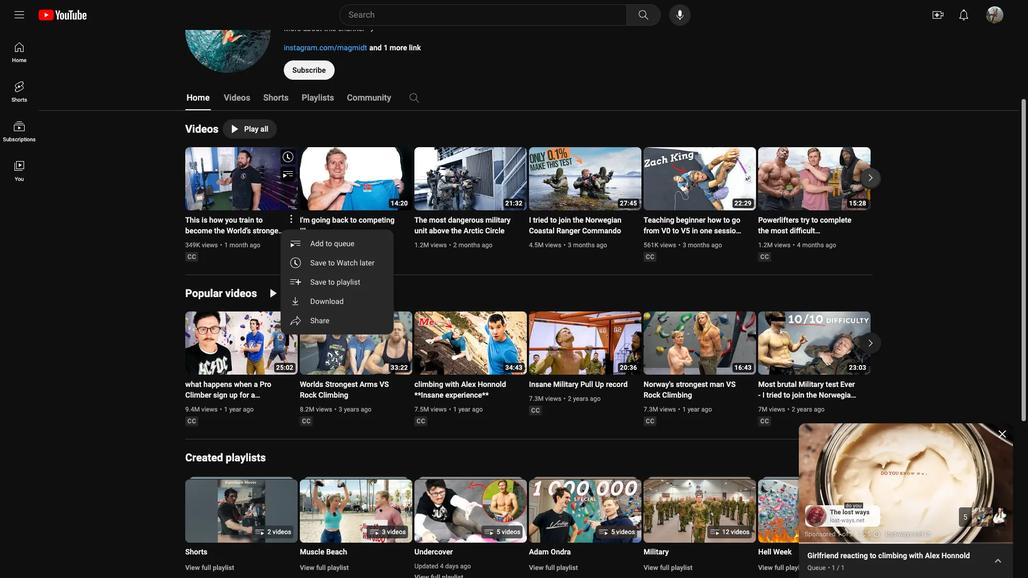 Task type: describe. For each thing, give the bounding box(es) containing it.
1 vertical spatial you
[[853, 503, 862, 509]]

ago for what happens when a pro climber sign up for a beginner course
[[243, 406, 254, 414]]

views for most
[[431, 242, 447, 249]]

views for strongest
[[316, 406, 332, 414]]

lost-ways.net
[[886, 531, 924, 538]]

full for muscle beach
[[316, 564, 326, 572]]

7.5m
[[415, 406, 429, 414]]

5 for adam ondra
[[611, 529, 615, 536]]

view full playlist for military
[[644, 564, 693, 572]]

arms
[[360, 380, 378, 389]]

king
[[666, 237, 681, 246]]

hell
[[759, 548, 772, 557]]

1 vertical spatial a
[[251, 391, 255, 400]]

play for play all text box to the bottom
[[283, 289, 297, 298]]

adam ondra link
[[529, 547, 642, 558]]

view for adam ondra
[[529, 564, 544, 572]]

man inside norway's strongest man vs rock climbing
[[710, 380, 725, 389]]

most brutal military test ever - i tried to join the norwegian lrrp sqn
[[759, 380, 856, 410]]

join inside most brutal military test ever - i tried to join the norwegian lrrp sqn
[[793, 391, 805, 400]]

349k views
[[185, 242, 218, 249]]

1 horizontal spatial home
[[187, 93, 210, 103]]

2 years ago for military
[[792, 406, 825, 414]]

month
[[230, 242, 248, 249]]

teaching
[[644, 216, 675, 224]]

1.99 million subscribers element
[[327, 7, 389, 16]]

cc for worlds strongest arms vs rock climbing
[[302, 418, 311, 425]]

climbing for strongest
[[319, 391, 348, 400]]

this is how you train to become the world's strongest man
[[185, 216, 285, 246]]

happens
[[204, 380, 232, 389]]

playlist for adam ondra
[[557, 564, 578, 572]]

strongest inside this is how you train to become the world's strongest man
[[253, 227, 285, 235]]

to inside powerlifters try to complete the most difficult calisthenics exercises
[[812, 216, 819, 224]]

share
[[311, 317, 330, 325]]

playlist for shorts
[[213, 564, 234, 572]]

arctic
[[464, 227, 484, 235]]

7.5m views
[[415, 406, 447, 414]]

view for muscle beach
[[300, 564, 315, 572]]

of
[[843, 531, 849, 538]]

months for try
[[803, 242, 824, 249]]

0 vertical spatial home
[[12, 57, 26, 63]]

the inside powerlifters try to complete the most difficult calisthenics exercises
[[759, 227, 769, 235]]

honnold inside girlfriend reacting to climbing with alex honnold queue • 1 / 1
[[942, 552, 970, 560]]

save to playlist
[[311, 278, 361, 287]]

1 right •
[[832, 564, 836, 572]]

1 horizontal spatial videos
[[224, 93, 250, 103]]

videos inside "popular videos" "link"
[[225, 287, 257, 300]]

tried inside most brutal military test ever - i tried to join the norwegian lrrp sqn
[[767, 391, 782, 400]]

view full playlist for muscle beach
[[300, 564, 349, 572]]

cc for powerlifters try to complete the most difficult calisthenics exercises
[[761, 253, 770, 261]]

0 vertical spatial 4
[[797, 242, 801, 249]]

download
[[311, 297, 344, 306]]

7.3m views for norway's strongest man vs rock climbing
[[644, 406, 676, 414]]

1 right the and
[[384, 43, 388, 52]]

undercover
[[415, 548, 453, 557]]

3 videos
[[382, 529, 406, 536]]

7.3m for insane military pull up record
[[529, 395, 544, 403]]

subscribers
[[350, 7, 389, 16]]

Search text field
[[349, 8, 625, 22]]

view full playlist link for military
[[644, 564, 693, 572]]

years for arms
[[344, 406, 359, 414]]

this
[[324, 24, 336, 33]]

12
[[723, 529, 730, 536]]

ways.net inside the lost ways lost-ways.net
[[842, 517, 865, 524]]

full for military
[[660, 564, 670, 572]]

what happens when a pro climber sign up for a beginner course link
[[185, 379, 285, 410]]

honnold inside the climbing with alex honnold **insane experience**
[[478, 380, 506, 389]]

1 month ago
[[224, 242, 261, 249]]

4.5m views
[[529, 242, 562, 249]]

i'm going back to competing !!!
[[300, 216, 395, 235]]

25:02
[[276, 364, 294, 372]]

1 horizontal spatial lost-
[[886, 531, 899, 538]]

alex inside the climbing with alex honnold **insane experience**
[[461, 380, 476, 389]]

girlfriend reacting to climbing with alex honnold by magnus midtbø 36 minutes element
[[808, 551, 988, 561]]

norwegian inside i tried to join the norwegian coastal ranger commando
[[586, 216, 622, 224]]

23:03
[[850, 364, 867, 372]]

add
[[311, 239, 324, 248]]

in
[[692, 227, 698, 235]]

3 years ago
[[339, 406, 372, 414]]

ago for i'm going back to competing !!!
[[368, 242, 379, 249]]

vs for norway's strongest man vs rock climbing
[[727, 380, 736, 389]]

22:29
[[735, 200, 752, 207]]

0 horizontal spatial shorts
[[11, 97, 27, 103]]

i inside most brutal military test ever - i tried to join the norwegian lrrp sqn
[[763, 391, 765, 400]]

full for hell week
[[775, 564, 784, 572]]

cc for insane military pull up record
[[531, 407, 540, 415]]

views for going
[[316, 242, 333, 249]]

12 videos
[[723, 529, 750, 536]]

23:03 link
[[759, 312, 871, 376]]

1 vertical spatial 4
[[440, 563, 444, 571]]

5 for undercover
[[497, 529, 500, 536]]

views for brutal
[[769, 406, 786, 414]]

1.99m
[[327, 7, 348, 16]]

you inside this is how you train to become the world's strongest man
[[225, 216, 237, 224]]

youtube video player element
[[796, 424, 1014, 547]]

v5
[[681, 227, 690, 235]]

my ad center image
[[874, 527, 881, 542]]

what happens when a pro climber sign up for a beginner course
[[185, 380, 271, 410]]

become
[[185, 227, 212, 235]]

strongest
[[325, 380, 358, 389]]

3 months ago for commando
[[568, 242, 607, 249]]

to inside i tried to join the norwegian coastal ranger commando
[[550, 216, 557, 224]]

views for happens
[[201, 406, 218, 414]]

34:43
[[506, 364, 523, 372]]

cc for i'm going back to competing !!!
[[302, 253, 311, 261]]

view for hell week
[[759, 564, 773, 572]]

to up download
[[329, 278, 335, 287]]

ago for insane military pull up record
[[590, 395, 601, 403]]

man inside this is how you train to become the world's strongest man
[[185, 237, 200, 246]]

most inside powerlifters try to complete the most difficult calisthenics exercises
[[771, 227, 788, 235]]

5 videos link for adam ondra
[[529, 479, 642, 544]]

list box containing add to queue
[[281, 230, 394, 335]]

save for save to playlist
[[311, 278, 327, 287]]

14:47
[[276, 200, 294, 207]]

the inside most brutal military test ever - i tried to join the norwegian lrrp sqn
[[807, 391, 817, 400]]

8.2m views
[[300, 406, 332, 414]]

to inside this is how you train to become the world's strongest man
[[256, 216, 263, 224]]

do you
[[846, 503, 862, 509]]

military link
[[644, 547, 756, 558]]

view full playlist for adam ondra
[[529, 564, 578, 572]]

1.2m views for above
[[415, 242, 447, 249]]

ago for the most dangerous military unit above the arctic circle
[[482, 242, 493, 249]]

view full playlist link for adam ondra
[[529, 564, 578, 572]]

960k views
[[300, 242, 333, 249]]

lost- inside the lost ways lost-ways.net
[[830, 517, 842, 524]]

most inside the most dangerous military unit above the arctic circle
[[429, 216, 446, 224]]

created
[[185, 452, 223, 464]]

videos for hell week
[[846, 529, 865, 536]]

year for climber
[[229, 406, 241, 414]]

with inside girlfriend reacting to climbing with alex honnold queue • 1 / 1
[[909, 552, 924, 560]]

0 vertical spatial a
[[254, 380, 258, 389]]

23 minutes, 3 seconds element
[[850, 364, 867, 372]]

rock for norway's strongest man vs rock climbing
[[644, 391, 661, 400]]

1 inside the "youtube video player" element
[[838, 531, 841, 538]]

save to playlist option
[[281, 273, 394, 292]]

views for with
[[431, 406, 447, 414]]

14:20
[[391, 200, 408, 207]]

with inside the climbing with alex honnold **insane experience**
[[445, 380, 460, 389]]

9.4m
[[185, 406, 200, 414]]

1 horizontal spatial shorts link
[[185, 547, 298, 558]]

course
[[217, 402, 240, 410]]

how for to
[[708, 216, 722, 224]]

lost-ways.net link
[[886, 528, 931, 542]]

5 videos for undercover
[[497, 529, 521, 536]]

2 videos
[[268, 529, 291, 536]]

beach
[[326, 548, 347, 557]]

|
[[644, 237, 646, 246]]

**insane
[[415, 391, 444, 400]]

1 down norway's strongest man vs rock climbing at bottom right
[[683, 406, 686, 414]]

save for save to watch later
[[311, 259, 327, 267]]

14 minutes, 47 seconds element
[[276, 200, 294, 207]]

week
[[774, 548, 792, 557]]

norway's
[[644, 380, 674, 389]]

7m views
[[759, 406, 786, 414]]

beginner inside what happens when a pro climber sign up for a beginner course
[[185, 402, 215, 410]]

add to queue
[[311, 239, 355, 248]]

5 inside the "youtube video player" element
[[964, 513, 968, 522]]

playlist for muscle beach
[[328, 564, 349, 572]]

years for pull
[[573, 395, 589, 403]]

join inside i tried to join the norwegian coastal ranger commando
[[559, 216, 571, 224]]

views for tried
[[545, 242, 562, 249]]

ondra
[[551, 548, 571, 557]]

muscle beach link
[[300, 547, 413, 558]]

norwegian inside most brutal military test ever - i tried to join the norwegian lrrp sqn
[[819, 391, 856, 400]]

to inside i'm going back to competing !!!
[[350, 216, 357, 224]]

21 minutes, 32 seconds element
[[506, 200, 523, 207]]

0 horizontal spatial military
[[554, 380, 579, 389]]

Subscribe text field
[[293, 66, 326, 74]]

instagram.com/magmidt link
[[284, 43, 367, 52]]

5 videos for adam ondra
[[611, 529, 635, 536]]

1 down experience**
[[453, 406, 457, 414]]

the for the most dangerous military unit above the arctic circle
[[415, 216, 427, 224]]

reacting
[[841, 552, 868, 560]]

insane
[[529, 380, 552, 389]]

2 months ago for military
[[453, 242, 493, 249]]

to left watch
[[329, 259, 335, 267]]

27:45 link
[[529, 147, 642, 212]]

more about this channel link
[[284, 22, 605, 35]]

3 for norwegian
[[568, 242, 572, 249]]

to inside option
[[326, 239, 333, 248]]

27:45
[[620, 200, 638, 207]]

created playlists link
[[185, 451, 266, 466]]

ago for most brutal military test ever - i tried to join the norwegian lrrp sqn
[[814, 406, 825, 414]]

2 for military
[[792, 406, 796, 414]]

more
[[390, 43, 407, 52]]

channel
[[338, 24, 364, 33]]

7 videos link
[[759, 479, 871, 544]]

most brutal military test ever - i tried to join the norwegian lrrp sqn link
[[759, 379, 858, 410]]

2 months ago for to
[[339, 242, 379, 249]]

20 minutes, 36 seconds element
[[620, 364, 638, 372]]

views for beginner
[[660, 242, 677, 249]]

0 vertical spatial shorts link
[[2, 72, 36, 111]]

to inside most brutal military test ever - i tried to join the norwegian lrrp sqn
[[784, 391, 791, 400]]

climbing with alex honnold **insane experience** link
[[415, 379, 514, 401]]

view full playlist link for shorts
[[185, 564, 234, 572]]

do
[[846, 503, 852, 509]]

up
[[595, 380, 604, 389]]

2 videos link
[[185, 479, 298, 544]]

full for adam ondra
[[546, 564, 555, 572]]

12 videos link
[[644, 479, 756, 544]]

cc for what happens when a pro climber sign up for a beginner course
[[188, 418, 196, 425]]

play for leftmost play all text box
[[244, 125, 259, 133]]

1 left month
[[224, 242, 228, 249]]

popular videos
[[185, 287, 257, 300]]

competing
[[359, 216, 395, 224]]

0 horizontal spatial all
[[261, 125, 268, 133]]

the most dangerous military unit above the arctic circle
[[415, 216, 511, 235]]

tab list containing home
[[185, 85, 504, 111]]

powerlifters try to complete the most difficult calisthenics exercises link
[[759, 215, 858, 246]]

climbing for strongest
[[663, 391, 692, 400]]

ever
[[841, 380, 855, 389]]



Task type: locate. For each thing, give the bounding box(es) containing it.
1 horizontal spatial 5
[[611, 529, 615, 536]]

subscriptions
[[3, 137, 36, 143]]

all
[[261, 125, 268, 133], [299, 289, 307, 298]]

cc down 561k
[[646, 253, 655, 261]]

view for military
[[644, 564, 659, 572]]

2 1.2m from the left
[[759, 242, 773, 249]]

1 right /
[[842, 564, 845, 572]]

years right sqn
[[797, 406, 813, 414]]

0 horizontal spatial 7.3m
[[529, 395, 544, 403]]

videos for undercover
[[502, 529, 521, 536]]

9.4m views
[[185, 406, 218, 414]]

the inside the most dangerous military unit above the arctic circle
[[415, 216, 427, 224]]

norway's strongest man vs rock climbing
[[644, 380, 736, 400]]

33:22 link
[[300, 312, 413, 376]]

2 inside the "youtube video player" element
[[850, 531, 854, 538]]

save to watch later
[[311, 259, 375, 267]]

0 vertical spatial 7.3m
[[529, 395, 544, 403]]

view full playlist link for hell week
[[759, 564, 808, 572]]

to right add
[[326, 239, 333, 248]]

1 horizontal spatial norwegian
[[819, 391, 856, 400]]

record
[[606, 380, 628, 389]]

7 videos
[[841, 529, 865, 536]]

save down 960k views
[[311, 259, 327, 267]]

alex
[[461, 380, 476, 389], [925, 552, 940, 560]]

1 horizontal spatial tried
[[767, 391, 782, 400]]

1.2m for the most dangerous military unit above the arctic circle
[[415, 242, 429, 249]]

ago for teaching beginner how to go from v0 to v5 in one session |   zach king
[[712, 242, 722, 249]]

the for the lost ways lost-ways.net
[[830, 509, 841, 516]]

the up unit
[[415, 216, 427, 224]]

1.2m down unit
[[415, 242, 429, 249]]

popular videos link
[[185, 286, 257, 301]]

5 videos up adam ondra link
[[611, 529, 635, 536]]

0 vertical spatial man
[[185, 237, 200, 246]]

ago for i tried to join the norwegian coastal ranger commando
[[597, 242, 607, 249]]

0 vertical spatial honnold
[[478, 380, 506, 389]]

1 2 months ago from the left
[[339, 242, 379, 249]]

cc for this is how you train to become the world's strongest man
[[188, 253, 196, 261]]

to right v0
[[673, 227, 679, 235]]

2 vs from the left
[[727, 380, 736, 389]]

to right the try
[[812, 216, 819, 224]]

ago for norway's strongest man vs rock climbing
[[702, 406, 712, 414]]

views for try
[[775, 242, 791, 249]]

0 vertical spatial alex
[[461, 380, 476, 389]]

1 vertical spatial play all text field
[[283, 289, 307, 298]]

7.3m views for insane military pull up record
[[529, 395, 562, 403]]

download option
[[281, 292, 394, 311]]

0 horizontal spatial 2 years ago
[[568, 395, 601, 403]]

3 months ago
[[568, 242, 607, 249], [683, 242, 722, 249]]

16:43
[[735, 364, 752, 372]]

ago down commando
[[597, 242, 607, 249]]

sqn
[[779, 402, 794, 410]]

1 vertical spatial all
[[299, 289, 307, 298]]

videos inside 3 videos link
[[387, 529, 406, 536]]

with down the seek slider slider
[[909, 552, 924, 560]]

to down brutal
[[784, 391, 791, 400]]

1 vertical spatial play all
[[283, 289, 307, 298]]

1 vertical spatial play all link
[[261, 284, 316, 303]]

1 horizontal spatial 5 videos link
[[529, 479, 642, 544]]

5 view full playlist from the left
[[759, 564, 808, 572]]

1 vertical spatial videos
[[185, 123, 219, 136]]

0 horizontal spatial climbing
[[415, 380, 444, 389]]

2 how from the left
[[708, 216, 722, 224]]

muscle
[[300, 548, 324, 557]]

2 months ago down arctic
[[453, 242, 493, 249]]

popular
[[185, 287, 223, 300]]

the inside i tried to join the norwegian coastal ranger commando
[[573, 216, 584, 224]]

1 horizontal spatial military
[[644, 548, 669, 557]]

difficult
[[790, 227, 816, 235]]

view full playlist for hell week
[[759, 564, 808, 572]]

worlds
[[300, 380, 323, 389]]

vs right arms
[[380, 380, 389, 389]]

cc down 9.4m
[[188, 418, 196, 425]]

0 vertical spatial tried
[[533, 216, 549, 224]]

0 vertical spatial videos
[[224, 93, 250, 103]]

climbing inside the worlds strongest arms vs rock climbing
[[319, 391, 348, 400]]

0 horizontal spatial join
[[559, 216, 571, 224]]

strongest down train
[[253, 227, 285, 235]]

1 year ago down up
[[224, 406, 254, 414]]

5 full from the left
[[775, 564, 784, 572]]

tried up coastal
[[533, 216, 549, 224]]

ago down the complete on the top of the page
[[826, 242, 837, 249]]

strongest right norway's
[[676, 380, 708, 389]]

a
[[254, 380, 258, 389], [251, 391, 255, 400]]

1 months from the left
[[344, 242, 366, 249]]

1 horizontal spatial join
[[793, 391, 805, 400]]

3 for from
[[683, 242, 687, 249]]

561k
[[644, 242, 659, 249]]

2 years ago down brutal
[[792, 406, 825, 414]]

1 horizontal spatial 7.3m views
[[644, 406, 676, 414]]

ago down for
[[243, 406, 254, 414]]

save up download
[[311, 278, 327, 287]]

1 horizontal spatial honnold
[[942, 552, 970, 560]]

lost
[[843, 509, 854, 516]]

1 vertical spatial with
[[909, 552, 924, 560]]

0 horizontal spatial beginner
[[185, 402, 215, 410]]

2 1.2m views from the left
[[759, 242, 791, 249]]

views for strongest
[[660, 406, 676, 414]]

view full playlist for shorts
[[185, 564, 234, 572]]

cc down 'insane'
[[531, 407, 540, 415]]

teaching beginner how to go from v0 to v5 in one session |   zach king
[[644, 216, 741, 246]]

2 1 year ago from the left
[[453, 406, 483, 414]]

1 vertical spatial beginner
[[185, 402, 215, 410]]

up
[[229, 391, 238, 400]]

2 for dangerous
[[453, 242, 457, 249]]

33 minutes, 22 seconds element
[[391, 364, 408, 372]]

play all text field up 14:47 link
[[244, 125, 268, 133]]

1 vertical spatial 2 years ago
[[792, 406, 825, 414]]

a left pro
[[254, 380, 258, 389]]

and
[[369, 43, 382, 52]]

5 videos
[[497, 529, 521, 536], [611, 529, 635, 536]]

play all left download
[[283, 289, 307, 298]]

3 full from the left
[[546, 564, 555, 572]]

months up watch
[[344, 242, 366, 249]]

months for going
[[344, 242, 366, 249]]

the inside the lost ways lost-ways.net
[[830, 509, 841, 516]]

to right the back
[[350, 216, 357, 224]]

months for tried
[[573, 242, 595, 249]]

2 view from the left
[[300, 564, 315, 572]]

cc down 8.2m at the left bottom of the page
[[302, 418, 311, 425]]

to inside girlfriend reacting to climbing with alex honnold queue • 1 / 1
[[870, 552, 877, 560]]

20:36 link
[[529, 312, 642, 376]]

alex inside girlfriend reacting to climbing with alex honnold queue • 1 / 1
[[925, 552, 940, 560]]

how for you
[[209, 216, 223, 224]]

to up coastal
[[550, 216, 557, 224]]

views for military
[[545, 395, 562, 403]]

1.2m views down powerlifters
[[759, 242, 791, 249]]

5 videos link up undercover link
[[415, 479, 527, 544]]

1 vertical spatial home
[[187, 93, 210, 103]]

cc for norway's strongest man vs rock climbing
[[646, 418, 655, 425]]

play all link
[[223, 119, 277, 139], [261, 284, 316, 303]]

2 for back
[[339, 242, 343, 249]]

alex down the seek slider slider
[[925, 552, 940, 560]]

1 horizontal spatial 4
[[797, 242, 801, 249]]

3 view from the left
[[529, 564, 544, 572]]

instagram.com/magmidt and 1 more link
[[284, 43, 421, 52]]

1 climbing from the left
[[319, 391, 348, 400]]

play right videos link
[[244, 125, 259, 133]]

2 months from the left
[[459, 242, 480, 249]]

7.3m views down 'insane'
[[529, 395, 562, 403]]

cc down "7m"
[[761, 418, 770, 425]]

2 5 videos link from the left
[[529, 479, 642, 544]]

0 vertical spatial play all
[[244, 125, 268, 133]]

0 vertical spatial all
[[261, 125, 268, 133]]

1 horizontal spatial 1 year ago
[[453, 406, 483, 414]]

1 vertical spatial play
[[283, 289, 297, 298]]

year for experience**
[[459, 406, 471, 414]]

0 horizontal spatial 7.3m views
[[529, 395, 562, 403]]

i'm going back to competing !!! link
[[300, 215, 400, 236]]

1 rock from the left
[[300, 391, 317, 400]]

ways.net inside lost-ways.net link
[[899, 531, 924, 538]]

ago up later
[[368, 242, 379, 249]]

year down norway's strongest man vs rock climbing link
[[688, 406, 700, 414]]

adam
[[529, 548, 549, 557]]

climbing inside the climbing with alex honnold **insane experience**
[[415, 380, 444, 389]]

1 1 year ago from the left
[[224, 406, 254, 414]]

climbing inside girlfriend reacting to climbing with alex honnold queue • 1 / 1
[[879, 552, 908, 560]]

videos for shorts
[[273, 529, 291, 536]]

1 view full playlist from the left
[[185, 564, 234, 572]]

1 horizontal spatial climbing
[[663, 391, 692, 400]]

ways.net down 'lost'
[[842, 517, 865, 524]]

0 vertical spatial 2 years ago
[[568, 395, 601, 403]]

cc for climbing with alex honnold **insane experience**
[[417, 418, 426, 425]]

shorts link down 2 videos link at the left
[[185, 547, 298, 558]]

None search field
[[320, 4, 663, 26]]

hell week
[[759, 548, 792, 557]]

save to watch later option
[[281, 253, 394, 273]]

27 minutes, 45 seconds element
[[620, 200, 638, 207]]

a right for
[[251, 391, 255, 400]]

this is how you train to become the world's strongest man link
[[185, 215, 285, 246]]

commando
[[582, 227, 621, 235]]

34 minutes, 43 seconds element
[[506, 364, 523, 372]]

year for climbing
[[688, 406, 700, 414]]

!!!
[[300, 227, 306, 235]]

0 vertical spatial 7.3m views
[[529, 395, 562, 403]]

1 horizontal spatial vs
[[727, 380, 736, 389]]

1 horizontal spatial most
[[771, 227, 788, 235]]

ways.net up girlfriend reacting to climbing with alex honnold link
[[899, 531, 924, 538]]

months down in on the right of the page
[[688, 242, 710, 249]]

0 horizontal spatial 1.2m
[[415, 242, 429, 249]]

2 view full playlist from the left
[[300, 564, 349, 572]]

the inside the most dangerous military unit above the arctic circle
[[451, 227, 462, 235]]

shorts link up "subscriptions"
[[2, 72, 36, 111]]

subscribe
[[293, 66, 326, 74]]

2 for pull
[[568, 395, 572, 403]]

honnold up experience**
[[478, 380, 506, 389]]

0 vertical spatial with
[[445, 380, 460, 389]]

vs down 16:43
[[727, 380, 736, 389]]

year down experience**
[[459, 406, 471, 414]]

2 years ago for pull
[[568, 395, 601, 403]]

honnold down the seek slider slider
[[942, 552, 970, 560]]

views right 349k on the top
[[202, 242, 218, 249]]

cc for most brutal military test ever - i tried to join the norwegian lrrp sqn
[[761, 418, 770, 425]]

22 minutes, 29 seconds element
[[735, 200, 752, 207]]

16 minutes, 43 seconds element
[[735, 364, 752, 372]]

girlfriend
[[808, 552, 839, 560]]

960k
[[300, 242, 315, 249]]

months for beginner
[[688, 242, 710, 249]]

0 horizontal spatial lost-
[[830, 517, 842, 524]]

15 minutes, 28 seconds element
[[850, 200, 867, 207]]

4 months ago
[[797, 242, 837, 249]]

0 vertical spatial the
[[415, 216, 427, 224]]

1.2m views for most
[[759, 242, 791, 249]]

with up experience**
[[445, 380, 460, 389]]

0 horizontal spatial videos
[[185, 123, 219, 136]]

ago for climbing with alex honnold **insane experience**
[[472, 406, 483, 414]]

1.2m for powerlifters try to complete the most difficult calisthenics exercises
[[759, 242, 773, 249]]

how inside this is how you train to become the world's strongest man
[[209, 216, 223, 224]]

views right 7.5m
[[431, 406, 447, 414]]

5 videos link up adam ondra link
[[529, 479, 642, 544]]

1 horizontal spatial 2 years ago
[[792, 406, 825, 414]]

3 view full playlist from the left
[[529, 564, 578, 572]]

cc down calisthenics
[[761, 253, 770, 261]]

1 view from the left
[[185, 564, 200, 572]]

full
[[202, 564, 211, 572], [316, 564, 326, 572], [546, 564, 555, 572], [660, 564, 670, 572], [775, 564, 784, 572]]

hell week link
[[759, 547, 871, 558]]

2 horizontal spatial military
[[799, 380, 824, 389]]

1 year ago for experience**
[[453, 406, 483, 414]]

1 horizontal spatial strongest
[[676, 380, 708, 389]]

world's
[[227, 227, 251, 235]]

1 save from the top
[[311, 259, 327, 267]]

4 months from the left
[[688, 242, 710, 249]]

honnold
[[478, 380, 506, 389], [942, 552, 970, 560]]

3 months ago down commando
[[568, 242, 607, 249]]

save inside save to playlist option
[[311, 278, 327, 287]]

2 5 videos from the left
[[611, 529, 635, 536]]

playlist for hell week
[[786, 564, 808, 572]]

21:32 link
[[415, 147, 527, 212]]

3 for climbing
[[339, 406, 342, 414]]

ago down experience**
[[472, 406, 483, 414]]

add to queue option
[[281, 234, 394, 253]]

1 1.2m from the left
[[415, 242, 429, 249]]

join
[[559, 216, 571, 224], [793, 391, 805, 400]]

25 minutes, 2 seconds element
[[276, 364, 294, 372]]

how inside teaching beginner how to go from v0 to v5 in one session |   zach king
[[708, 216, 722, 224]]

2 view full playlist link from the left
[[300, 564, 349, 572]]

5 view full playlist link from the left
[[759, 564, 808, 572]]

beginner down climber
[[185, 402, 215, 410]]

norwegian down test
[[819, 391, 856, 400]]

0 vertical spatial most
[[429, 216, 446, 224]]

beginner inside teaching beginner how to go from v0 to v5 in one session |   zach king
[[677, 216, 706, 224]]

2 full from the left
[[316, 564, 326, 572]]

1 horizontal spatial rock
[[644, 391, 661, 400]]

3 view full playlist link from the left
[[529, 564, 578, 572]]

playlist inside option
[[337, 278, 361, 287]]

2 save from the top
[[311, 278, 327, 287]]

more about this channel
[[284, 24, 364, 33]]

2 year from the left
[[459, 406, 471, 414]]

views for is
[[202, 242, 218, 249]]

play all link right videos link
[[223, 119, 277, 139]]

military inside most brutal military test ever - i tried to join the norwegian lrrp sqn
[[799, 380, 824, 389]]

1 vertical spatial honnold
[[942, 552, 970, 560]]

1 horizontal spatial beginner
[[677, 216, 706, 224]]

ago for worlds strongest arms vs rock climbing
[[361, 406, 372, 414]]

34:43 link
[[415, 312, 527, 376]]

ago for powerlifters try to complete the most difficult calisthenics exercises
[[826, 242, 837, 249]]

0 vertical spatial beginner
[[677, 216, 706, 224]]

1
[[384, 43, 388, 52], [224, 242, 228, 249], [224, 406, 228, 414], [453, 406, 457, 414], [683, 406, 686, 414], [838, 531, 841, 538], [832, 564, 836, 572], [842, 564, 845, 572]]

muscle beach
[[300, 548, 347, 557]]

powerlifters try to complete the most difficult calisthenics exercises
[[759, 216, 852, 246]]

ago down norway's strongest man vs rock climbing link
[[702, 406, 712, 414]]

1 horizontal spatial 3 months ago
[[683, 242, 722, 249]]

1 year ago for climbing
[[683, 406, 712, 414]]

3 1 year ago from the left
[[683, 406, 712, 414]]

2 months ago
[[339, 242, 379, 249], [453, 242, 493, 249]]

climbing down norway's
[[663, 391, 692, 400]]

views right "7m"
[[769, 406, 786, 414]]

0 horizontal spatial play all text field
[[244, 125, 268, 133]]

1 horizontal spatial man
[[710, 380, 725, 389]]

4 full from the left
[[660, 564, 670, 572]]

2 horizontal spatial shorts
[[263, 93, 289, 103]]

2 horizontal spatial years
[[797, 406, 813, 414]]

instagram.com/magmidt
[[284, 43, 367, 52]]

seek slider slider
[[796, 536, 1014, 547]]

3 down ranger
[[568, 242, 572, 249]]

videos inside "7 videos" link
[[846, 529, 865, 536]]

tab list
[[185, 85, 504, 111]]

1 5 videos link from the left
[[415, 479, 527, 544]]

1 year from the left
[[229, 406, 241, 414]]

0 horizontal spatial play
[[244, 125, 259, 133]]

subscribe button
[[284, 61, 335, 80]]

0 horizontal spatial the
[[415, 216, 427, 224]]

avatar image image
[[987, 6, 1004, 24]]

7.3m for norway's strongest man vs rock climbing
[[644, 406, 658, 414]]

videos for military
[[731, 529, 750, 536]]

play all up 14:47 link
[[244, 125, 268, 133]]

1 vertical spatial save
[[311, 278, 327, 287]]

3
[[568, 242, 572, 249], [683, 242, 687, 249], [339, 406, 342, 414], [382, 529, 386, 536]]

4 left days
[[440, 563, 444, 571]]

14 minutes, 20 seconds element
[[391, 200, 408, 207]]

year down up
[[229, 406, 241, 414]]

view full playlist link for muscle beach
[[300, 564, 349, 572]]

0 vertical spatial i
[[529, 216, 531, 224]]

1 vertical spatial join
[[793, 391, 805, 400]]

7
[[841, 529, 844, 536]]

climbing inside norway's strongest man vs rock climbing
[[663, 391, 692, 400]]

2 rock from the left
[[644, 391, 661, 400]]

2 years ago down pull at the right bottom
[[568, 395, 601, 403]]

the lost ways lost-ways.net
[[830, 509, 870, 524]]

months down 'difficult'
[[803, 242, 824, 249]]

playlist for military
[[671, 564, 693, 572]]

test
[[826, 380, 839, 389]]

rock down norway's
[[644, 391, 661, 400]]

0 horizontal spatial 4
[[440, 563, 444, 571]]

5 months from the left
[[803, 242, 824, 249]]

7.3m down 'insane'
[[529, 395, 544, 403]]

5 videos link for undercover
[[415, 479, 527, 544]]

1 horizontal spatial alex
[[925, 552, 940, 560]]

lost- right my ad center image
[[886, 531, 899, 538]]

15:28 link
[[759, 147, 871, 212]]

to left the go
[[724, 216, 730, 224]]

0 vertical spatial lost-
[[830, 517, 842, 524]]

videos inside 2 videos link
[[273, 529, 291, 536]]

full for shorts
[[202, 564, 211, 572]]

years down insane military pull up record link
[[573, 395, 589, 403]]

0 horizontal spatial most
[[429, 216, 446, 224]]

you up world's
[[225, 216, 237, 224]]

videos
[[224, 93, 250, 103], [185, 123, 219, 136]]

1 vertical spatial strongest
[[676, 380, 708, 389]]

4 view from the left
[[644, 564, 659, 572]]

1 1.2m views from the left
[[415, 242, 447, 249]]

1 how from the left
[[209, 216, 223, 224]]

0 horizontal spatial norwegian
[[586, 216, 622, 224]]

1 horizontal spatial play
[[283, 289, 297, 298]]

train
[[239, 216, 254, 224]]

videos link
[[185, 122, 219, 137]]

list box
[[281, 230, 394, 335]]

1 vertical spatial man
[[710, 380, 725, 389]]

2 horizontal spatial year
[[688, 406, 700, 414]]

1 5 videos from the left
[[497, 529, 521, 536]]

shorts inside tab list
[[263, 93, 289, 103]]

3 up muscle beach link
[[382, 529, 386, 536]]

4 view full playlist link from the left
[[644, 564, 693, 572]]

vs for worlds strongest arms vs rock climbing
[[380, 380, 389, 389]]

2 months ago up later
[[339, 242, 379, 249]]

2 horizontal spatial 5
[[964, 513, 968, 522]]

months for most
[[459, 242, 480, 249]]

you
[[225, 216, 237, 224], [853, 503, 862, 509]]

1.99m subscribers
[[327, 7, 389, 16]]

0 horizontal spatial honnold
[[478, 380, 506, 389]]

7m
[[759, 406, 768, 414]]

0 horizontal spatial with
[[445, 380, 460, 389]]

3:25
[[859, 531, 871, 538]]

with
[[445, 380, 460, 389], [909, 552, 924, 560]]

1 vertical spatial shorts link
[[185, 547, 298, 558]]

2 climbing from the left
[[663, 391, 692, 400]]

20:36
[[620, 364, 638, 372]]

Play all text field
[[244, 125, 268, 133], [283, 289, 307, 298]]

1 full from the left
[[202, 564, 211, 572]]

4 down 'difficult'
[[797, 242, 801, 249]]

1.2m views down above
[[415, 242, 447, 249]]

how right is
[[209, 216, 223, 224]]

updated
[[415, 563, 439, 571]]

i up coastal
[[529, 216, 531, 224]]

you
[[15, 176, 24, 182]]

1 vs from the left
[[380, 380, 389, 389]]

1 horizontal spatial all
[[299, 289, 307, 298]]

i inside i tried to join the norwegian coastal ranger commando
[[529, 216, 531, 224]]

3 months ago down 'one'
[[683, 242, 722, 249]]

0 horizontal spatial year
[[229, 406, 241, 414]]

i
[[529, 216, 531, 224], [763, 391, 765, 400]]

2 2 months ago from the left
[[453, 242, 493, 249]]

rock inside the worlds strongest arms vs rock climbing
[[300, 391, 317, 400]]

3 months from the left
[[573, 242, 595, 249]]

1 vertical spatial climbing
[[879, 552, 908, 560]]

the inside this is how you train to become the world's strongest man
[[214, 227, 225, 235]]

0 horizontal spatial 1 year ago
[[224, 406, 254, 414]]

16:43 link
[[644, 312, 756, 376]]

1 vertical spatial ways.net
[[899, 531, 924, 538]]

0 horizontal spatial shorts link
[[2, 72, 36, 111]]

25:02 link
[[185, 312, 298, 376]]

cc for teaching beginner how to go from v0 to v5 in one session |   zach king
[[646, 253, 655, 261]]

0 vertical spatial norwegian
[[586, 216, 622, 224]]

year
[[229, 406, 241, 414], [459, 406, 471, 414], [688, 406, 700, 414]]

3 year from the left
[[688, 406, 700, 414]]

1 year ago for climber
[[224, 406, 254, 414]]

play left download
[[283, 289, 297, 298]]

1 horizontal spatial you
[[853, 503, 862, 509]]

rock inside norway's strongest man vs rock climbing
[[644, 391, 661, 400]]

save inside save to watch later option
[[311, 259, 327, 267]]

tried inside i tried to join the norwegian coastal ranger commando
[[533, 216, 549, 224]]

go
[[732, 216, 741, 224]]

play all for play all text box to the bottom
[[283, 289, 307, 298]]

1 horizontal spatial 5 videos
[[611, 529, 635, 536]]

climbing up the **insane
[[415, 380, 444, 389]]

1 3 months ago from the left
[[568, 242, 607, 249]]

ago for this is how you train to become the world's strongest man
[[250, 242, 261, 249]]

0 vertical spatial save
[[311, 259, 327, 267]]

1 horizontal spatial shorts
[[185, 548, 208, 557]]

1 down "sign"
[[224, 406, 228, 414]]

1 horizontal spatial play all
[[283, 289, 307, 298]]

0 vertical spatial play all link
[[223, 119, 277, 139]]

349k
[[185, 242, 200, 249]]

views down 'insane'
[[545, 395, 562, 403]]

2 3 months ago from the left
[[683, 242, 722, 249]]

beginner up in on the right of the page
[[677, 216, 706, 224]]

play all
[[244, 125, 268, 133], [283, 289, 307, 298]]

playlists
[[302, 93, 334, 103]]

0 vertical spatial play all text field
[[244, 125, 268, 133]]

strongest inside norway's strongest man vs rock climbing
[[676, 380, 708, 389]]

ago right month
[[250, 242, 261, 249]]

561k views
[[644, 242, 677, 249]]

norway's strongest man vs rock climbing link
[[644, 379, 744, 401]]

climbing
[[319, 391, 348, 400], [663, 391, 692, 400]]

play all link up share
[[261, 284, 316, 303]]

session
[[715, 227, 741, 235]]

videos for adam ondra
[[617, 529, 635, 536]]

climbing down the seek slider slider
[[879, 552, 908, 560]]

videos inside 12 videos link
[[731, 529, 750, 536]]

0 horizontal spatial 3 months ago
[[568, 242, 607, 249]]

ago down session at right
[[712, 242, 722, 249]]

ago right days
[[460, 563, 471, 571]]

rock for worlds strongest arms vs rock climbing
[[300, 391, 317, 400]]

vs inside norway's strongest man vs rock climbing
[[727, 380, 736, 389]]

1 view full playlist link from the left
[[185, 564, 234, 572]]

0 horizontal spatial ways.net
[[842, 517, 865, 524]]

most up above
[[429, 216, 446, 224]]

5 view from the left
[[759, 564, 773, 572]]

share option
[[281, 311, 394, 331]]

view full playlist link
[[185, 564, 234, 572], [300, 564, 349, 572], [529, 564, 578, 572], [644, 564, 693, 572], [759, 564, 808, 572]]

1 horizontal spatial the
[[830, 509, 841, 516]]

4 view full playlist from the left
[[644, 564, 693, 572]]

0 vertical spatial play
[[244, 125, 259, 133]]

view for shorts
[[185, 564, 200, 572]]

15:28
[[850, 200, 867, 207]]

1 horizontal spatial 7.3m
[[644, 406, 658, 414]]

views down above
[[431, 242, 447, 249]]

tried up lrrp on the right bottom of page
[[767, 391, 782, 400]]

views down 'difficult'
[[775, 242, 791, 249]]

3 months ago for v5
[[683, 242, 722, 249]]

vs inside the worlds strongest arms vs rock climbing
[[380, 380, 389, 389]]

1 vertical spatial the
[[830, 509, 841, 516]]

0 vertical spatial ways.net
[[842, 517, 865, 524]]



Task type: vqa. For each thing, say whether or not it's contained in the screenshot.


